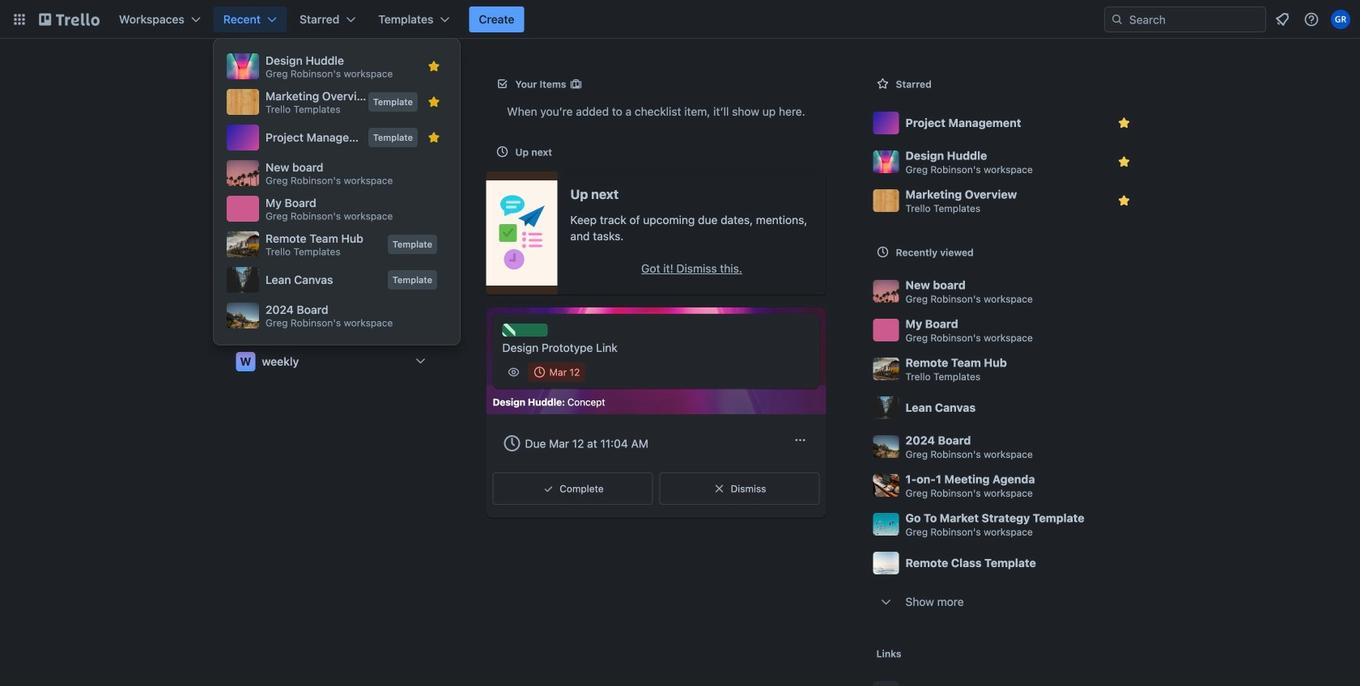 Task type: vqa. For each thing, say whether or not it's contained in the screenshot.
Open information menu ICON
yes



Task type: locate. For each thing, give the bounding box(es) containing it.
0 vertical spatial starred icon image
[[428, 60, 441, 73]]

1 starred icon image from the top
[[428, 60, 441, 73]]

1 vertical spatial starred icon image
[[428, 96, 441, 109]]

search image
[[1111, 13, 1124, 26]]

starred icon image
[[428, 60, 441, 73], [428, 96, 441, 109], [428, 131, 441, 144]]

0 notifications image
[[1273, 10, 1293, 29]]

Search field
[[1124, 8, 1266, 31]]

2 starred icon image from the top
[[428, 96, 441, 109]]

2 vertical spatial starred icon image
[[428, 131, 441, 144]]

menu
[[224, 49, 450, 335]]

click to unstar marketing overview. it will be removed from your starred list. image
[[1116, 193, 1133, 209]]



Task type: describe. For each thing, give the bounding box(es) containing it.
board image
[[236, 76, 256, 96]]

home image
[[236, 141, 256, 160]]

color: green, title: none image
[[503, 324, 548, 337]]

greg robinson (gregrobinson96) image
[[1331, 10, 1351, 29]]

click to unstar design huddle . it will be removed from your starred list. image
[[1116, 154, 1133, 170]]

3 starred icon image from the top
[[428, 131, 441, 144]]

open information menu image
[[1304, 11, 1320, 28]]

back to home image
[[39, 6, 100, 32]]

click to unstar project management. it will be removed from your starred list. image
[[1116, 115, 1133, 131]]

template board image
[[236, 109, 256, 128]]

primary element
[[0, 0, 1361, 39]]



